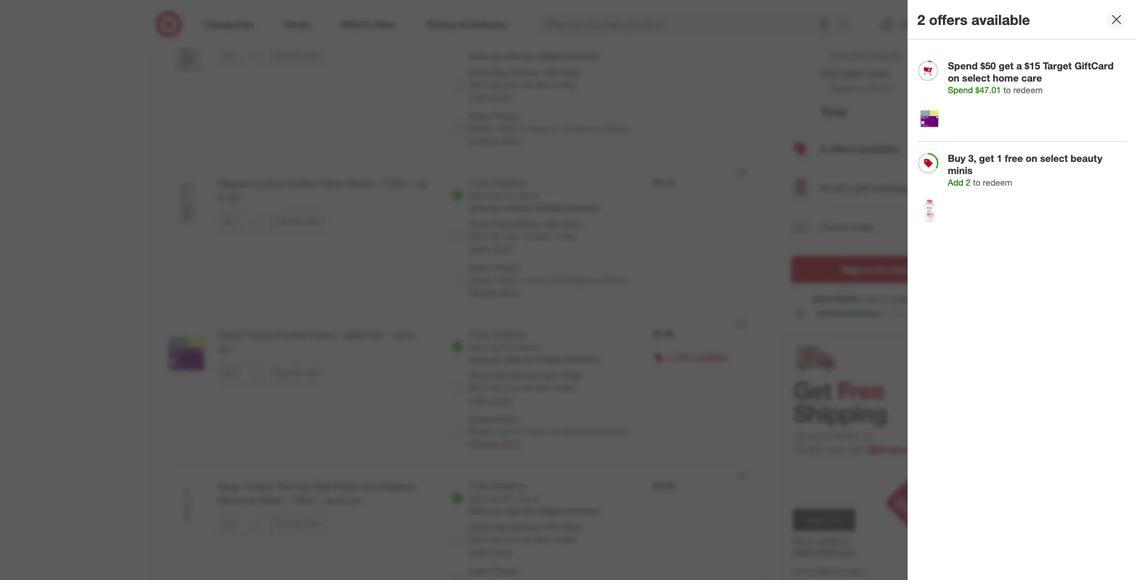 Task type: vqa. For each thing, say whether or not it's contained in the screenshot.
Pickup Shipping
yes



Task type: describe. For each thing, give the bounding box(es) containing it.
galaxy for facial tissue pocket packs - 8pk/10ct - up & up™
[[603, 426, 629, 437]]

1 get from the top
[[468, 39, 482, 49]]

for for facial tissue pocket packs - 8pk/10ct - up & up™
[[294, 368, 302, 377]]

6 it from the top
[[485, 382, 489, 393]]

cotton for jumbo
[[251, 26, 281, 38]]

save for later button for swabs
[[270, 212, 324, 231]]

6pm for facial tissue pocket packs - 8pk/10ct - up & up™
[[535, 382, 552, 393]]

- right 8pk/10ct
[[386, 329, 390, 341]]

available inside "dialog"
[[971, 11, 1030, 28]]

2 inside buy 3, get 1 free on select beauty minis add 2 to redeem
[[966, 177, 971, 188]]

- right the '200ct'
[[341, 26, 345, 38]]

$1.00
[[961, 35, 985, 47]]

later for paper
[[304, 217, 319, 226]]

2-day shipping get it by fri, dec 8 when you order by 12:00pm tomorrow for jumbo cotton balls - 200ct - up & up™
[[468, 26, 600, 61]]

5 link
[[955, 11, 982, 38]]

dec for basic cotton rounds nail polish and makeup remover pads - 100ct - up & up™
[[517, 494, 532, 504]]

and
[[362, 480, 378, 493]]

target
[[1043, 60, 1072, 72]]

pickup for jumbo cotton balls - 200ct - up & up™
[[493, 111, 518, 121]]

$
[[796, 309, 800, 319]]

- right the 750ct at the top left
[[410, 177, 414, 189]]

8 for basic cotton rounds nail polish and makeup remover pads - 100ct - up & up™
[[535, 494, 539, 504]]

message
[[871, 182, 911, 194]]

1 inside buy 3, get 1 free on select beauty minis add 2 to redeem
[[997, 152, 1002, 164]]

paper
[[319, 177, 345, 189]]

code
[[852, 221, 874, 234]]

same day delivery with shipt get it as soon as 6pm today learn more for regular cotton swabs paper sticks - 750ct - up & up™
[[468, 219, 581, 253]]

soon for regular cotton swabs paper sticks - 750ct - up & up™
[[503, 231, 522, 241]]

for for basic cotton rounds nail polish and makeup remover pads - 100ct - up & up™
[[294, 520, 302, 529]]

day for regular cotton swabs paper sticks - 750ct - up & up™
[[493, 219, 507, 229]]

change for regular cotton swabs paper sticks - 750ct - up & up™
[[468, 287, 498, 297]]

fri, for jumbo cotton balls - 200ct - up & up™
[[503, 39, 514, 49]]

order for jumbo cotton balls - 200ct - up & up™
[[468, 111, 490, 121]]

to inside spend $50 get a $15 target giftcard on select home care spend $47.01 to redeem
[[1003, 85, 1011, 95]]

free
[[1005, 152, 1023, 164]]

$1.00 button
[[961, 33, 985, 50]]

available inside button
[[858, 143, 899, 155]]

soon for facial tissue pocket packs - 8pk/10ct - up & up™
[[503, 382, 522, 393]]

ready for regular cotton swabs paper sticks - 750ct - up & up™
[[468, 275, 493, 285]]

jumbo cotton balls - 200ct - up & up™ link
[[218, 25, 432, 39]]

email a gift message
[[820, 182, 911, 194]]

facial tissue pocket packs - 8pk/10ct - up & up™
[[218, 329, 413, 355]]

$18.95
[[831, 294, 856, 304]]

$3.19
[[653, 177, 674, 188]]

$50
[[980, 60, 996, 72]]

learn more button for facial tissue pocket packs - 8pk/10ct - up & up™
[[468, 394, 512, 406]]

later for nail
[[304, 520, 319, 529]]

2-day shipping get it by fri, dec 8 when you order by 12:00pm tomorrow for facial tissue pocket packs - 8pk/10ct - up & up™
[[468, 329, 600, 364]]

balls
[[283, 26, 304, 38]]

rounds
[[277, 480, 311, 493]]

750ct
[[383, 177, 407, 189]]

jumbo cotton balls - 200ct - up &#38; up&#8482; image
[[162, 25, 210, 74]]

regional
[[820, 35, 858, 47]]

$15
[[1025, 60, 1040, 72]]

learn for facial tissue pocket packs - 8pk/10ct - up & up™
[[468, 395, 490, 405]]

- right balls
[[307, 26, 311, 38]]

& inside facial tissue pocket packs - 8pk/10ct - up & up™
[[407, 329, 413, 341]]

2- for facial tissue pocket packs - 8pk/10ct - up & up™
[[468, 329, 476, 339]]

more for jumbo cotton balls - 200ct - up & up™
[[492, 91, 512, 102]]

up™ inside facial tissue pocket packs - 8pk/10ct - up & up™
[[218, 343, 234, 355]]

starting of progress bar: $0 element
[[792, 308, 808, 320]]

offers inside "dialog"
[[929, 11, 968, 28]]

sign
[[842, 264, 862, 276]]

pickup for facial tissue pocket packs - 8pk/10ct - up & up™
[[493, 414, 518, 424]]

- right pads
[[284, 494, 288, 507]]

cart item ready to fulfill group containing jumbo cotton balls - 200ct - up & up™
[[152, 10, 761, 161]]

day for facial tissue pocket packs - 8pk/10ct - up & up™
[[476, 329, 490, 339]]

today for basic cotton rounds nail polish and makeup remover pads - 100ct - up & up™
[[555, 534, 576, 544]]

tissue
[[246, 329, 274, 341]]

when for basic cotton rounds nail polish and makeup remover pads - 100ct - up & up™
[[468, 507, 487, 516]]

5 it from the top
[[485, 342, 489, 353]]

100ct
[[291, 494, 315, 507]]

add $18.95 more to qualify for shipping
[[812, 294, 963, 304]]

$47.01
[[975, 85, 1001, 95]]

facial tissue pocket packs - 8pk/10ct - up &#38; up&#8482; image
[[917, 106, 942, 130]]

basic cotton rounds nail polish and makeup remover pads - 100ct - up & up™
[[218, 480, 416, 507]]

regular cotton swabs paper sticks - 750ct - up &#38; up&#8482; image
[[162, 177, 210, 225]]

store for regular cotton swabs paper sticks - 750ct - up & up™
[[501, 287, 520, 297]]

1 offer available button
[[668, 351, 728, 363]]

hollywood for jumbo cotton balls - 200ct - up & up™
[[560, 123, 601, 133]]

home
[[993, 72, 1019, 84]]

facial
[[218, 329, 243, 341]]

estimated for estimated bag fee
[[830, 51, 868, 61]]

cotton for regular
[[254, 177, 284, 189]]

4 get from the top
[[468, 231, 482, 241]]

today for jumbo cotton balls - 200ct - up & up™
[[555, 79, 576, 90]]

fees
[[861, 35, 880, 47]]

same for basic cotton rounds nail polish and makeup remover pads - 100ct - up & up™
[[468, 522, 490, 532]]

6 get from the top
[[468, 382, 482, 393]]

giftcard
[[1075, 60, 1114, 72]]

2- for regular cotton swabs paper sticks - 750ct - up & up™
[[468, 177, 476, 188]]

1 it from the top
[[485, 39, 489, 49]]

soon for jumbo cotton balls - 200ct - up & up™
[[503, 79, 522, 90]]

$2.99
[[653, 329, 674, 339]]

tomorrow for basic cotton rounds nail polish and makeup remover pads - 100ct - up & up™
[[566, 507, 600, 516]]

2 it from the top
[[485, 79, 489, 90]]

cart item ready to fulfill group containing facial tissue pocket packs - 8pk/10ct - up & up™
[[152, 314, 761, 465]]

2 get from the top
[[468, 79, 482, 90]]

soon for basic cotton rounds nail polish and makeup remover pads - 100ct - up & up™
[[503, 534, 522, 544]]

pads
[[260, 494, 282, 507]]

order for regular cotton swabs paper sticks - 750ct - up & up™
[[504, 203, 522, 212]]

regional fees
[[820, 35, 880, 47]]

with for basic cotton rounds nail polish and makeup remover pads - 100ct - up & up™
[[543, 522, 559, 532]]

search button
[[832, 11, 861, 40]]

& inside regular cotton swabs paper sticks - 750ct - up & up™
[[218, 191, 224, 203]]

same day delivery with shipt get it as soon as 6pm today learn more for basic cotton rounds nail polish and makeup remover pads - 100ct - up & up™
[[468, 522, 581, 557]]

remover
[[218, 494, 257, 507]]

learn more button for jumbo cotton balls - 200ct - up & up™
[[468, 91, 512, 103]]

delivery for jumbo cotton balls - 200ct - up & up™
[[510, 67, 541, 77]]

shipping for jumbo cotton balls - 200ct - up & up™
[[493, 26, 525, 36]]

sign in to check out button
[[791, 257, 985, 284]]

$2.29
[[653, 26, 674, 36]]

search
[[832, 19, 861, 31]]

basic
[[218, 480, 242, 493]]

based
[[830, 83, 855, 93]]

2-day shipping get it by fri, dec 8 when you order by 12:00pm tomorrow for basic cotton rounds nail polish and makeup remover pads - 100ct - up & up™
[[468, 480, 600, 516]]

makeup
[[381, 480, 416, 493]]

2 spend from the top
[[948, 85, 973, 95]]

- right packs
[[339, 329, 342, 341]]

get for $50
[[999, 60, 1014, 72]]

packs
[[310, 329, 336, 341]]

90210
[[869, 83, 893, 93]]

Store pickup radio
[[451, 274, 463, 286]]

add inside buy 3, get 1 free on select beauty minis add 2 to redeem
[[948, 177, 964, 188]]

$1.52
[[961, 67, 985, 79]]

up right the '200ct'
[[347, 26, 359, 38]]

2 offers available dialog
[[908, 0, 1136, 581]]

$2.59
[[653, 480, 674, 491]]

4 order from the top
[[468, 566, 490, 576]]

save for later for balls
[[276, 51, 319, 60]]

cart item ready to fulfill group containing regular cotton swabs paper sticks - 750ct - up & up™
[[152, 162, 761, 313]]

1 offer available
[[668, 351, 728, 362]]

taxes
[[867, 67, 890, 79]]

store pickup radio for facial tissue pocket packs - 8pk/10ct - up & up™
[[451, 426, 463, 438]]

8 get from the top
[[468, 534, 482, 544]]

up inside facial tissue pocket packs - 8pk/10ct - up & up™
[[393, 329, 404, 341]]

regular
[[218, 177, 251, 189]]

change for facial tissue pocket packs - 8pk/10ct - up & up™
[[468, 438, 498, 449]]

hours for jumbo cotton balls - 200ct - up & up™
[[527, 123, 548, 133]]

3,
[[968, 152, 976, 164]]

8 for regular cotton swabs paper sticks - 750ct - up & up™
[[535, 191, 539, 201]]

spend $50 get a $15 target giftcard on select home care button
[[948, 60, 1126, 84]]

dec for regular cotton swabs paper sticks - 750ct - up & up™
[[517, 191, 532, 201]]

store for jumbo cotton balls - 200ct - up & up™
[[501, 135, 520, 146]]

cart item ready to fulfill group containing basic cotton rounds nail polish and makeup remover pads - 100ct - up & up™
[[152, 465, 761, 581]]

at for facial tissue pocket packs - 8pk/10ct - up & up™
[[551, 426, 558, 437]]

day for basic cotton rounds nail polish and makeup remover pads - 100ct - up & up™
[[476, 480, 490, 491]]

6pm for jumbo cotton balls - 200ct - up & up™
[[535, 79, 552, 90]]

cotton for basic
[[245, 480, 274, 493]]

at for regular cotton swabs paper sticks - 750ct - up & up™
[[551, 275, 558, 285]]

polish
[[333, 480, 359, 493]]

8 it from the top
[[485, 534, 489, 544]]

when for regular cotton swabs paper sticks - 750ct - up & up™
[[468, 203, 487, 212]]

7 get from the top
[[468, 494, 482, 504]]

tomorrow for jumbo cotton balls - 200ct - up & up™
[[566, 52, 600, 61]]

when for facial tissue pocket packs - 8pk/10ct - up & up™
[[468, 355, 487, 364]]

with for jumbo cotton balls - 200ct - up & up™
[[543, 67, 559, 77]]

to left qualify
[[881, 294, 888, 304]]

within for jumbo cotton balls - 200ct - up & up™
[[495, 123, 517, 133]]

learn for regular cotton swabs paper sticks - 750ct - up & up™
[[468, 243, 490, 253]]

6pm for basic cotton rounds nail polish and makeup remover pads - 100ct - up & up™
[[535, 534, 552, 544]]

- down nail
[[318, 494, 322, 507]]

promo
[[820, 221, 849, 234]]

store pickup radio for basic cotton rounds nail polish and makeup remover pads - 100ct - up & up™
[[451, 577, 463, 581]]

fri, for facial tissue pocket packs - 8pk/10ct - up & up™
[[503, 342, 514, 353]]

jumbo cotton balls - 200ct - up & up™
[[218, 26, 386, 38]]

buy 3, get 1 free on select beauty minis button
[[948, 152, 1126, 177]]

bag
[[871, 51, 886, 61]]

3 it from the top
[[485, 191, 489, 201]]

sticks
[[347, 177, 374, 189]]

get for 3,
[[979, 152, 994, 164]]



Task type: locate. For each thing, give the bounding box(es) containing it.
save down pocket
[[276, 368, 292, 377]]

12:00pm for basic cotton rounds nail polish and makeup remover pads - 100ct - up & up™
[[535, 507, 564, 516]]

care
[[1021, 72, 1042, 84]]

3 store from the top
[[501, 438, 520, 449]]

at
[[551, 123, 558, 133], [551, 275, 558, 285], [551, 426, 558, 437]]

order for facial tissue pocket packs - 8pk/10ct - up & up™
[[504, 355, 522, 364]]

1 change from the top
[[468, 135, 498, 146]]

jumbo
[[218, 26, 248, 38]]

5
[[974, 13, 977, 20]]

2 when from the top
[[468, 203, 487, 212]]

on inside spend $50 get a $15 target giftcard on select home care spend $47.01 to redeem
[[948, 72, 960, 84]]

estimated taxes
[[820, 67, 890, 79]]

add
[[948, 177, 964, 188], [812, 294, 829, 304]]

get free shipping on hundreds of thousands of items* with target redcard. apply now for a credit or debit redcard. *some restrictions apply. image
[[781, 335, 993, 581]]

2 same from the top
[[468, 219, 490, 229]]

Store pickup radio
[[451, 122, 463, 135], [451, 426, 463, 438], [451, 577, 463, 581]]

get right '$50'
[[999, 60, 1014, 72]]

0 horizontal spatial on
[[857, 83, 867, 93]]

save for later button down balls
[[270, 46, 324, 66]]

delivery for facial tissue pocket packs - 8pk/10ct - up & up™
[[510, 370, 541, 381]]

2 vertical spatial cotton
[[245, 480, 274, 493]]

0 vertical spatial order pickup ready within 2 hours at hollywood galaxy change store
[[468, 111, 629, 146]]

up™ down facial
[[218, 343, 234, 355]]

4 save for later button from the top
[[270, 515, 324, 535]]

to inside buy 3, get 1 free on select beauty minis add 2 to redeem
[[973, 177, 981, 188]]

0 vertical spatial redeem
[[1013, 85, 1043, 95]]

1 left offer at the right of page
[[668, 351, 672, 362]]

4 day from the top
[[476, 480, 490, 491]]

1 vertical spatial redeem
[[983, 177, 1012, 188]]

1 delivery from the top
[[510, 67, 541, 77]]

within for regular cotton swabs paper sticks - 750ct - up & up™
[[495, 275, 517, 285]]

on down estimated taxes
[[857, 83, 867, 93]]

up inside regular cotton swabs paper sticks - 750ct - up & up™
[[417, 177, 428, 189]]

2 order from the top
[[504, 203, 522, 212]]

2 vertical spatial store
[[501, 438, 520, 449]]

1 6pm from the top
[[535, 79, 552, 90]]

0 vertical spatial a
[[1016, 60, 1022, 72]]

tomorrow
[[566, 52, 600, 61], [566, 203, 600, 212], [566, 355, 600, 364], [566, 507, 600, 516]]

1 vertical spatial galaxy
[[603, 275, 629, 285]]

up™ down polish
[[347, 494, 364, 507]]

more for regular cotton swabs paper sticks - 750ct - up & up™
[[492, 243, 512, 253]]

redeem
[[1013, 85, 1043, 95], [983, 177, 1012, 188]]

None radio
[[451, 37, 463, 49], [451, 189, 463, 201], [451, 231, 463, 244], [451, 535, 463, 547], [451, 37, 463, 49], [451, 189, 463, 201], [451, 231, 463, 244], [451, 535, 463, 547]]

save for later down the swabs
[[276, 217, 319, 226]]

0 horizontal spatial add
[[812, 294, 829, 304]]

redeem inside spend $50 get a $15 target giftcard on select home care spend $47.01 to redeem
[[1013, 85, 1043, 95]]

2 vertical spatial hours
[[527, 426, 548, 437]]

0 vertical spatial at
[[551, 123, 558, 133]]

for for regular cotton swabs paper sticks - 750ct - up & up™
[[294, 217, 302, 226]]

1 vertical spatial within
[[495, 275, 517, 285]]

2 6pm from the top
[[535, 231, 552, 241]]

1 vertical spatial order pickup ready within 2 hours at hollywood galaxy change store
[[468, 263, 629, 297]]

1 horizontal spatial 1
[[997, 152, 1002, 164]]

later down 100ct
[[304, 520, 319, 529]]

4 soon from the top
[[503, 534, 522, 544]]

200ct
[[314, 26, 338, 38]]

within for facial tissue pocket packs - 8pk/10ct - up & up™
[[495, 426, 517, 437]]

4 save from the top
[[276, 520, 292, 529]]

same day delivery with shipt get it as soon as 6pm today learn more
[[468, 67, 581, 102], [468, 219, 581, 253], [468, 370, 581, 405], [468, 522, 581, 557]]

a left $15
[[1016, 60, 1022, 72]]

2 learn from the top
[[468, 243, 490, 253]]

fee
[[888, 51, 902, 61]]

3 within from the top
[[495, 426, 517, 437]]

spend $50 get a $15 target giftcard on select home care spend $47.01 to redeem
[[948, 60, 1114, 95]]

save down balls
[[276, 51, 292, 60]]

0 vertical spatial offers
[[929, 11, 968, 28]]

offers down total
[[828, 143, 855, 155]]

- left the 750ct at the top left
[[376, 177, 380, 189]]

2 same day delivery with shipt get it as soon as 6pm today learn more from the top
[[468, 219, 581, 253]]

shipping
[[830, 19, 864, 29]]

6pm for regular cotton swabs paper sticks - 750ct - up & up™
[[535, 231, 552, 241]]

1 ready from the top
[[468, 123, 493, 133]]

2 vertical spatial galaxy
[[603, 426, 629, 437]]

3 hours from the top
[[527, 426, 548, 437]]

later down "jumbo cotton balls - 200ct - up & up™"
[[304, 51, 319, 60]]

3 fri, from the top
[[503, 342, 514, 353]]

for down "jumbo cotton balls - 200ct - up & up™"
[[294, 51, 302, 60]]

more
[[492, 91, 512, 102], [492, 243, 512, 253], [859, 294, 878, 304], [492, 395, 512, 405], [492, 546, 512, 557]]

redeem down care
[[1013, 85, 1043, 95]]

to inside button
[[876, 264, 885, 276]]

8pk/10ct
[[345, 329, 384, 341]]

1 vertical spatial at
[[551, 275, 558, 285]]

4 learn more button from the top
[[468, 546, 512, 558]]

8
[[535, 39, 539, 49], [535, 191, 539, 201], [535, 342, 539, 353], [535, 494, 539, 504]]

email
[[820, 182, 844, 194]]

8 for jumbo cotton balls - 200ct - up & up™
[[535, 39, 539, 49]]

save for balls
[[276, 51, 292, 60]]

0
[[800, 309, 805, 319]]

regular cotton swabs paper sticks - 750ct - up & up™
[[218, 177, 428, 203]]

2 inside '2 offers available' button
[[820, 143, 826, 155]]

1 8 from the top
[[535, 39, 539, 49]]

2 change store button from the top
[[468, 286, 520, 298]]

1 same from the top
[[468, 67, 490, 77]]

for down facial tissue pocket packs - 8pk/10ct - up & up™
[[294, 368, 302, 377]]

2 change from the top
[[468, 287, 498, 297]]

up
[[347, 26, 359, 38], [417, 177, 428, 189], [393, 329, 404, 341], [324, 494, 336, 507]]

order
[[468, 111, 490, 121], [468, 263, 490, 273], [468, 414, 490, 424], [468, 566, 490, 576]]

4 order from the top
[[504, 507, 522, 516]]

save for later button for rounds
[[270, 515, 324, 535]]

in
[[865, 264, 873, 276]]

save for rounds
[[276, 520, 292, 529]]

with for facial tissue pocket packs - 8pk/10ct - up & up™
[[543, 370, 559, 381]]

4 2-day shipping get it by fri, dec 8 when you order by 12:00pm tomorrow from the top
[[468, 480, 600, 516]]

3 soon from the top
[[503, 382, 522, 393]]

learn more button for regular cotton swabs paper sticks - 750ct - up & up™
[[468, 242, 512, 255]]

hollywood for regular cotton swabs paper sticks - 750ct - up & up™
[[560, 275, 601, 285]]

&
[[361, 26, 367, 38], [218, 191, 224, 203], [407, 329, 413, 341], [338, 494, 345, 507]]

to right in
[[876, 264, 885, 276]]

on left $1.52
[[948, 72, 960, 84]]

What can we help you find? suggestions appear below search field
[[537, 11, 840, 38]]

available up the $1.00
[[971, 11, 1030, 28]]

shipt for regular cotton swabs paper sticks - 750ct - up & up™
[[561, 219, 581, 229]]

1 horizontal spatial 2 offers available
[[917, 11, 1030, 28]]

shipping for regular cotton swabs paper sticks - 750ct - up & up™
[[493, 177, 525, 188]]

estimated bag fee
[[830, 51, 902, 61]]

3 dec from the top
[[517, 342, 532, 353]]

1 vertical spatial ready
[[468, 275, 493, 285]]

1 learn from the top
[[468, 91, 490, 102]]

up™ down regular
[[227, 191, 243, 203]]

redeem inside buy 3, get 1 free on select beauty minis add 2 to redeem
[[983, 177, 1012, 188]]

save down pads
[[276, 520, 292, 529]]

later down facial tissue pocket packs - 8pk/10ct - up & up™
[[304, 368, 319, 377]]

buy 3, get 1 free on select beauty minis add 2 to redeem
[[948, 152, 1102, 188]]

2 vertical spatial within
[[495, 426, 517, 437]]

1 vertical spatial offers
[[828, 143, 855, 155]]

1 vertical spatial change
[[468, 287, 498, 297]]

regular cotton swabs paper sticks - 750ct - up & up™ link
[[218, 177, 432, 204]]

3 when from the top
[[468, 355, 487, 364]]

order for facial tissue pocket packs - 8pk/10ct - up & up™
[[468, 414, 490, 424]]

5 get from the top
[[468, 342, 482, 353]]

2 12:00pm from the top
[[535, 203, 564, 212]]

for down the swabs
[[294, 217, 302, 226]]

1 vertical spatial store
[[501, 287, 520, 297]]

save for later button for pocket
[[270, 363, 324, 383]]

1 vertical spatial a
[[847, 182, 852, 194]]

1 at from the top
[[551, 123, 558, 133]]

1 horizontal spatial get
[[999, 60, 1014, 72]]

up™ inside regular cotton swabs paper sticks - 750ct - up & up™
[[227, 191, 243, 203]]

3 6pm from the top
[[535, 382, 552, 393]]

save for later down 100ct
[[276, 520, 319, 529]]

order pickup ready within 2 hours at hollywood galaxy change store for facial tissue pocket packs - 8pk/10ct - up & up™
[[468, 414, 629, 449]]

2 save for later from the top
[[276, 217, 319, 226]]

save down the swabs
[[276, 217, 292, 226]]

learn for basic cotton rounds nail polish and makeup remover pads - 100ct - up & up™
[[468, 546, 490, 557]]

cotton inside regular cotton swabs paper sticks - 750ct - up & up™
[[254, 177, 284, 189]]

on right free
[[1026, 152, 1037, 164]]

on inside buy 3, get 1 free on select beauty minis add 2 to redeem
[[1026, 152, 1037, 164]]

& right 8pk/10ct
[[407, 329, 413, 341]]

2 vertical spatial available
[[695, 351, 728, 362]]

4 fri, from the top
[[503, 494, 514, 504]]

nail
[[313, 480, 330, 493]]

0 horizontal spatial 1
[[668, 351, 672, 362]]

1 vertical spatial 2 offers available
[[820, 143, 899, 155]]

3 change from the top
[[468, 438, 498, 449]]

select
[[962, 72, 990, 84], [1040, 152, 1068, 164]]

6pm
[[535, 79, 552, 90], [535, 231, 552, 241], [535, 382, 552, 393], [535, 534, 552, 544]]

available up email a gift message
[[858, 143, 899, 155]]

2 vertical spatial order pickup ready within 2 hours at hollywood galaxy change store
[[468, 414, 629, 449]]

order for jumbo cotton balls - 200ct - up & up™
[[504, 52, 522, 61]]

day
[[493, 67, 507, 77], [493, 219, 507, 229], [493, 370, 507, 381], [493, 522, 507, 532]]

0 vertical spatial within
[[495, 123, 517, 133]]

& inside the jumbo cotton balls - 200ct - up & up™ link
[[361, 26, 367, 38]]

1 vertical spatial store pickup radio
[[451, 426, 463, 438]]

order pickup
[[468, 566, 518, 576]]

shipt
[[561, 67, 581, 77], [561, 219, 581, 229], [561, 370, 581, 381], [561, 522, 581, 532]]

2 vertical spatial hollywood
[[560, 426, 601, 437]]

3 2-day shipping get it by fri, dec 8 when you order by 12:00pm tomorrow from the top
[[468, 329, 600, 364]]

save for later button down 100ct
[[270, 515, 324, 535]]

3 today from the top
[[555, 382, 576, 393]]

0 horizontal spatial redeem
[[983, 177, 1012, 188]]

swabs
[[287, 177, 316, 189]]

basic cotton rounds nail polish and makeup remover pads - 100ct - up &#38; up&#8482; image
[[162, 480, 210, 529]]

save
[[276, 51, 292, 60], [276, 217, 292, 226], [276, 368, 292, 377], [276, 520, 292, 529]]

garnier skinactive micellar cleansing water all-in-1 makeup remover &#38; cleanser - unscented - 3.4 fl oz image
[[917, 199, 942, 223]]

same day delivery with shipt get it as soon as 6pm today learn more for facial tissue pocket packs - 8pk/10ct - up & up™
[[468, 370, 581, 405]]

1 spend from the top
[[948, 60, 978, 72]]

redeem down free
[[983, 177, 1012, 188]]

up down nail
[[324, 494, 336, 507]]

3 same day delivery with shipt get it as soon as 6pm today learn more from the top
[[468, 370, 581, 405]]

4 8 from the top
[[535, 494, 539, 504]]

3 tomorrow from the top
[[566, 355, 600, 364]]

ready for facial tissue pocket packs - 8pk/10ct - up & up™
[[468, 426, 493, 437]]

2 offers available button
[[791, 130, 985, 169]]

2 vertical spatial store pickup radio
[[451, 577, 463, 581]]

0 horizontal spatial select
[[962, 72, 990, 84]]

to down home
[[1003, 85, 1011, 95]]

4 cart item ready to fulfill group from the top
[[152, 465, 761, 581]]

4 dec from the top
[[517, 494, 532, 504]]

later for packs
[[304, 368, 319, 377]]

available right offer at the right of page
[[695, 351, 728, 362]]

today for regular cotton swabs paper sticks - 750ct - up & up™
[[555, 231, 576, 241]]

1 save from the top
[[276, 51, 292, 60]]

0 vertical spatial ready
[[468, 123, 493, 133]]

1 vertical spatial get
[[979, 152, 994, 164]]

1 store pickup radio from the top
[[451, 122, 463, 135]]

store pickup radio for jumbo cotton balls - 200ct - up & up™
[[451, 122, 463, 135]]

order pickup ready within 2 hours at hollywood galaxy change store for regular cotton swabs paper sticks - 750ct - up & up™
[[468, 263, 629, 297]]

galaxy for jumbo cotton balls - 200ct - up & up™
[[603, 123, 629, 133]]

cotton up pads
[[245, 480, 274, 493]]

0 horizontal spatial get
[[979, 152, 994, 164]]

1 today from the top
[[555, 79, 576, 90]]

promo code
[[820, 221, 874, 234]]

save for later down facial tissue pocket packs - 8pk/10ct - up & up™
[[276, 368, 319, 377]]

2 vertical spatial ready
[[468, 426, 493, 437]]

change store button for facial tissue pocket packs - 8pk/10ct - up & up™
[[468, 438, 520, 450]]

up inside basic cotton rounds nail polish and makeup remover pads - 100ct - up & up™
[[324, 494, 336, 507]]

add down minis
[[948, 177, 964, 188]]

1 vertical spatial change store button
[[468, 286, 520, 298]]

4 when from the top
[[468, 507, 487, 516]]

1 day from the top
[[493, 67, 507, 77]]

0 vertical spatial 2 offers available
[[917, 11, 1030, 28]]

4 save for later from the top
[[276, 520, 319, 529]]

up™ inside basic cotton rounds nail polish and makeup remover pads - 100ct - up & up™
[[347, 494, 364, 507]]

1 vertical spatial estimated
[[820, 67, 864, 79]]

0 vertical spatial change
[[468, 135, 498, 146]]

1 12:00pm from the top
[[535, 52, 564, 61]]

1 horizontal spatial a
[[1016, 60, 1022, 72]]

1 change store button from the top
[[468, 135, 520, 147]]

3 12:00pm from the top
[[535, 355, 564, 364]]

2 tomorrow from the top
[[566, 203, 600, 212]]

1 inside 1 offer available button
[[668, 351, 672, 362]]

beauty
[[1071, 152, 1102, 164]]

same for jumbo cotton balls - 200ct - up & up™
[[468, 67, 490, 77]]

shipping for basic cotton rounds nail polish and makeup remover pads - 100ct - up & up™
[[493, 480, 525, 491]]

select inside spend $50 get a $15 target giftcard on select home care spend $47.01 to redeem
[[962, 72, 990, 84]]

you for facial tissue pocket packs - 8pk/10ct - up & up™
[[489, 355, 502, 364]]

0 vertical spatial store pickup radio
[[451, 122, 463, 135]]

galaxy for regular cotton swabs paper sticks - 750ct - up & up™
[[603, 275, 629, 285]]

2 save for later button from the top
[[270, 212, 324, 231]]

get right 3,
[[979, 152, 994, 164]]

0 vertical spatial add
[[948, 177, 964, 188]]

1 shipt from the top
[[561, 67, 581, 77]]

estimated up based
[[820, 67, 864, 79]]

order
[[504, 52, 522, 61], [504, 203, 522, 212], [504, 355, 522, 364], [504, 507, 522, 516]]

as
[[492, 79, 500, 90], [524, 79, 533, 90], [492, 231, 500, 241], [524, 231, 533, 241], [492, 382, 500, 393], [524, 382, 533, 393], [492, 534, 500, 544], [524, 534, 533, 544]]

cart item ready to fulfill group
[[152, 10, 761, 161], [152, 162, 761, 313], [152, 314, 761, 465], [152, 465, 761, 581]]

2 vertical spatial change store button
[[468, 438, 520, 450]]

offers left 5
[[929, 11, 968, 28]]

4 it from the top
[[485, 231, 489, 241]]

up™
[[370, 26, 386, 38], [227, 191, 243, 203], [218, 343, 234, 355], [347, 494, 364, 507]]

2 offers available inside "dialog"
[[917, 11, 1030, 28]]

3 later from the top
[[304, 368, 319, 377]]

up right the 750ct at the top left
[[417, 177, 428, 189]]

ready for jumbo cotton balls - 200ct - up & up™
[[468, 123, 493, 133]]

0 horizontal spatial a
[[847, 182, 852, 194]]

at for jumbo cotton balls - 200ct - up & up™
[[551, 123, 558, 133]]

spend down $1.52
[[948, 85, 973, 95]]

estimated down regional fees
[[830, 51, 868, 61]]

shipping for facial tissue pocket packs - 8pk/10ct - up & up™
[[493, 329, 525, 339]]

shipt for facial tissue pocket packs - 8pk/10ct - up & up™
[[561, 370, 581, 381]]

1 vertical spatial add
[[812, 294, 829, 304]]

get inside spend $50 get a $15 target giftcard on select home care spend $47.01 to redeem
[[999, 60, 1014, 72]]

hours
[[527, 123, 548, 133], [527, 275, 548, 285], [527, 426, 548, 437]]

1 when from the top
[[468, 52, 487, 61]]

0 vertical spatial cotton
[[251, 26, 281, 38]]

0 horizontal spatial offers
[[828, 143, 855, 155]]

1 horizontal spatial available
[[858, 143, 899, 155]]

1 same day delivery with shipt get it as soon as 6pm today learn more from the top
[[468, 67, 581, 102]]

more for basic cotton rounds nail polish and makeup remover pads - 100ct - up & up™
[[492, 546, 512, 557]]

fri,
[[503, 39, 514, 49], [503, 191, 514, 201], [503, 342, 514, 353], [503, 494, 514, 504]]

1 vertical spatial 1
[[668, 351, 672, 362]]

& inside basic cotton rounds nail polish and makeup remover pads - 100ct - up & up™
[[338, 494, 345, 507]]

0 vertical spatial store
[[501, 135, 520, 146]]

select left beauty
[[1040, 152, 1068, 164]]

facial tissue pocket packs - 8pk/10ct - up & up™ link
[[218, 328, 432, 356]]

2 offers available up the $1.00
[[917, 11, 1030, 28]]

buy
[[948, 152, 966, 164]]

3 save for later button from the top
[[270, 363, 324, 383]]

total
[[820, 105, 847, 119]]

4 same day delivery with shipt get it as soon as 6pm today learn more from the top
[[468, 522, 581, 557]]

change store button for jumbo cotton balls - 200ct - up & up™
[[468, 135, 520, 147]]

3 day from the top
[[493, 370, 507, 381]]

offer
[[675, 351, 692, 362]]

a left gift
[[847, 182, 852, 194]]

1 vertical spatial available
[[858, 143, 899, 155]]

get inside buy 3, get 1 free on select beauty minis add 2 to redeem
[[979, 152, 994, 164]]

1 learn more button from the top
[[468, 91, 512, 103]]

pocket
[[277, 329, 307, 341]]

$ 0
[[796, 309, 805, 319]]

learn
[[468, 91, 490, 102], [468, 243, 490, 253], [468, 395, 490, 405], [468, 546, 490, 557]]

1 within from the top
[[495, 123, 517, 133]]

1 hours from the top
[[527, 123, 548, 133]]

facial tissue pocket packs - 8pk/10ct - up &#38; up&#8482; image
[[162, 328, 210, 377]]

1 left free
[[997, 152, 1002, 164]]

0 vertical spatial change store button
[[468, 135, 520, 147]]

later down regular cotton swabs paper sticks - 750ct - up & up™
[[304, 217, 319, 226]]

0 horizontal spatial available
[[695, 351, 728, 362]]

1 vertical spatial spend
[[948, 85, 973, 95]]

0 vertical spatial get
[[999, 60, 1014, 72]]

3 order from the top
[[468, 414, 490, 424]]

save for later for rounds
[[276, 520, 319, 529]]

up right 8pk/10ct
[[393, 329, 404, 341]]

for down 100ct
[[294, 520, 302, 529]]

2 learn more button from the top
[[468, 242, 512, 255]]

1 vertical spatial cotton
[[254, 177, 284, 189]]

0 vertical spatial select
[[962, 72, 990, 84]]

3 hollywood from the top
[[560, 426, 601, 437]]

store
[[501, 135, 520, 146], [501, 287, 520, 297], [501, 438, 520, 449]]

you
[[489, 52, 502, 61], [489, 203, 502, 212], [489, 355, 502, 364], [489, 507, 502, 516]]

0 vertical spatial hours
[[527, 123, 548, 133]]

None radio
[[451, 80, 463, 92], [451, 340, 463, 353], [451, 383, 463, 395], [451, 492, 463, 504], [451, 80, 463, 92], [451, 340, 463, 353], [451, 383, 463, 395], [451, 492, 463, 504]]

1 vertical spatial hollywood
[[560, 275, 601, 285]]

4 tomorrow from the top
[[566, 507, 600, 516]]

order for regular cotton swabs paper sticks - 750ct - up & up™
[[468, 263, 490, 273]]

2 store pickup radio from the top
[[451, 426, 463, 438]]

fri, for regular cotton swabs paper sticks - 750ct - up & up™
[[503, 191, 514, 201]]

check
[[888, 264, 916, 276]]

2 order from the top
[[468, 263, 490, 273]]

to
[[1003, 85, 1011, 95], [973, 177, 981, 188], [876, 264, 885, 276], [881, 294, 888, 304]]

based on 90210
[[830, 83, 893, 93]]

learn for jumbo cotton balls - 200ct - up & up™
[[468, 91, 490, 102]]

available inside button
[[695, 351, 728, 362]]

3 shipt from the top
[[561, 370, 581, 381]]

a
[[1016, 60, 1022, 72], [847, 182, 852, 194]]

spend left '$50'
[[948, 60, 978, 72]]

2 2-day shipping get it by fri, dec 8 when you order by 12:00pm tomorrow from the top
[[468, 177, 600, 212]]

save for later
[[276, 51, 319, 60], [276, 217, 319, 226], [276, 368, 319, 377], [276, 520, 319, 529]]

save for later button down facial tissue pocket packs - 8pk/10ct - up & up™
[[270, 363, 324, 383]]

3 store pickup radio from the top
[[451, 577, 463, 581]]

dec for facial tissue pocket packs - 8pk/10ct - up & up™
[[517, 342, 532, 353]]

8 for facial tissue pocket packs - 8pk/10ct - up & up™
[[535, 342, 539, 353]]

2 horizontal spatial on
[[1026, 152, 1037, 164]]

save for later for pocket
[[276, 368, 319, 377]]

you for jumbo cotton balls - 200ct - up & up™
[[489, 52, 502, 61]]

fri, for basic cotton rounds nail polish and makeup remover pads - 100ct - up & up™
[[503, 494, 514, 504]]

pickup for regular cotton swabs paper sticks - 750ct - up & up™
[[493, 263, 518, 273]]

a inside spend $50 get a $15 target giftcard on select home care spend $47.01 to redeem
[[1016, 60, 1022, 72]]

4 day from the top
[[493, 522, 507, 532]]

1 cart item ready to fulfill group from the top
[[152, 10, 761, 161]]

2- for basic cotton rounds nail polish and makeup remover pads - 100ct - up & up™
[[468, 480, 476, 491]]

gift
[[855, 182, 869, 194]]

day for facial tissue pocket packs - 8pk/10ct - up & up™
[[493, 370, 507, 381]]

same for regular cotton swabs paper sticks - 750ct - up & up™
[[468, 219, 490, 229]]

select up the $47.01
[[962, 72, 990, 84]]

0 vertical spatial galaxy
[[603, 123, 629, 133]]

& down polish
[[338, 494, 345, 507]]

by
[[492, 39, 501, 49], [524, 52, 533, 61], [492, 191, 501, 201], [524, 203, 533, 212], [492, 342, 501, 353], [524, 355, 533, 364], [492, 494, 501, 504], [524, 507, 533, 516]]

2 2- from the top
[[468, 177, 476, 188]]

save for later for swabs
[[276, 217, 319, 226]]

for right qualify
[[918, 294, 928, 304]]

estimated for estimated taxes
[[820, 67, 864, 79]]

2 horizontal spatial available
[[971, 11, 1030, 28]]

offers inside button
[[828, 143, 855, 155]]

spend
[[948, 60, 978, 72], [948, 85, 973, 95]]

more for facial tissue pocket packs - 8pk/10ct - up & up™
[[492, 395, 512, 405]]

1 dec from the top
[[517, 39, 532, 49]]

minis
[[948, 164, 973, 177]]

same day delivery with shipt get it as soon as 6pm today learn more for jumbo cotton balls - 200ct - up & up™
[[468, 67, 581, 102]]

save for later down balls
[[276, 51, 319, 60]]

1 horizontal spatial on
[[948, 72, 960, 84]]

2 offers available up gift
[[820, 143, 899, 155]]

to down 3,
[[973, 177, 981, 188]]

shipt for jumbo cotton balls - 200ct - up & up™
[[561, 67, 581, 77]]

qualify
[[891, 294, 916, 304]]

4 shipt from the top
[[561, 522, 581, 532]]

pickup inside pickup shipping
[[830, 6, 856, 17]]

with
[[543, 67, 559, 77], [543, 219, 559, 229], [543, 370, 559, 381], [543, 522, 559, 532]]

with for regular cotton swabs paper sticks - 750ct - up & up™
[[543, 219, 559, 229]]

2 order pickup ready within 2 hours at hollywood galaxy change store from the top
[[468, 263, 629, 297]]

12:00pm for jumbo cotton balls - 200ct - up & up™
[[535, 52, 564, 61]]

add left $18.95
[[812, 294, 829, 304]]

1 vertical spatial select
[[1040, 152, 1068, 164]]

1 order from the top
[[504, 52, 522, 61]]

2 8 from the top
[[535, 191, 539, 201]]

basic cotton rounds nail polish and makeup remover pads - 100ct - up & up™ link
[[218, 480, 432, 508]]

7 it from the top
[[485, 494, 489, 504]]

0 vertical spatial spend
[[948, 60, 978, 72]]

2 vertical spatial at
[[551, 426, 558, 437]]

0 vertical spatial estimated
[[830, 51, 868, 61]]

1 fri, from the top
[[503, 39, 514, 49]]

delivery for regular cotton swabs paper sticks - 750ct - up & up™
[[510, 219, 541, 229]]

you for regular cotton swabs paper sticks - 750ct - up & up™
[[489, 203, 502, 212]]

2 day from the top
[[493, 219, 507, 229]]

change for jumbo cotton balls - 200ct - up & up™
[[468, 135, 498, 146]]

1 horizontal spatial offers
[[929, 11, 968, 28]]

delivery for basic cotton rounds nail polish and makeup remover pads - 100ct - up & up™
[[510, 522, 541, 532]]

& down regular
[[218, 191, 224, 203]]

1 with from the top
[[543, 67, 559, 77]]

same for facial tissue pocket packs - 8pk/10ct - up & up™
[[468, 370, 490, 381]]

up™ right the '200ct'
[[370, 26, 386, 38]]

4 2- from the top
[[468, 480, 476, 491]]

galaxy
[[603, 123, 629, 133], [603, 275, 629, 285], [603, 426, 629, 437]]

cotton left balls
[[251, 26, 281, 38]]

cotton left the swabs
[[254, 177, 284, 189]]

change store button for regular cotton swabs paper sticks - 750ct - up & up™
[[468, 286, 520, 298]]

1 vertical spatial hours
[[527, 275, 548, 285]]

3 get from the top
[[468, 191, 482, 201]]

out
[[919, 264, 934, 276]]

0 vertical spatial 1
[[997, 152, 1002, 164]]

& right the '200ct'
[[361, 26, 367, 38]]

2 offers available inside button
[[820, 143, 899, 155]]

cotton inside basic cotton rounds nail polish and makeup remover pads - 100ct - up & up™
[[245, 480, 274, 493]]

pickup shipping
[[830, 6, 864, 29]]

12:00pm for regular cotton swabs paper sticks - 750ct - up & up™
[[535, 203, 564, 212]]

2 at from the top
[[551, 275, 558, 285]]

select inside buy 3, get 1 free on select beauty minis add 2 to redeem
[[1040, 152, 1068, 164]]

1 horizontal spatial select
[[1040, 152, 1068, 164]]

1 day from the top
[[476, 26, 490, 36]]

when
[[468, 52, 487, 61], [468, 203, 487, 212], [468, 355, 487, 364], [468, 507, 487, 516]]

offers
[[929, 11, 968, 28], [828, 143, 855, 155]]

2-day shipping get it by fri, dec 8 when you order by 12:00pm tomorrow for regular cotton swabs paper sticks - 750ct - up & up™
[[468, 177, 600, 212]]

2-day shipping get it by fri, dec 8 when you order by 12:00pm tomorrow
[[468, 26, 600, 61], [468, 177, 600, 212], [468, 329, 600, 364], [468, 480, 600, 516]]

1 order pickup ready within 2 hours at hollywood galaxy change store from the top
[[468, 111, 629, 146]]

2 vertical spatial change
[[468, 438, 498, 449]]

0 horizontal spatial 2 offers available
[[820, 143, 899, 155]]

same
[[468, 67, 490, 77], [468, 219, 490, 229], [468, 370, 490, 381], [468, 522, 490, 532]]

0 vertical spatial available
[[971, 11, 1030, 28]]

save for later button down the swabs
[[270, 212, 324, 231]]

1 horizontal spatial redeem
[[1013, 85, 1043, 95]]

0 vertical spatial hollywood
[[560, 123, 601, 133]]

3 delivery from the top
[[510, 370, 541, 381]]

save for pocket
[[276, 368, 292, 377]]

hours for facial tissue pocket packs - 8pk/10ct - up & up™
[[527, 426, 548, 437]]

today for facial tissue pocket packs - 8pk/10ct - up & up™
[[555, 382, 576, 393]]

1 horizontal spatial add
[[948, 177, 964, 188]]

sign in to check out
[[842, 264, 934, 276]]



